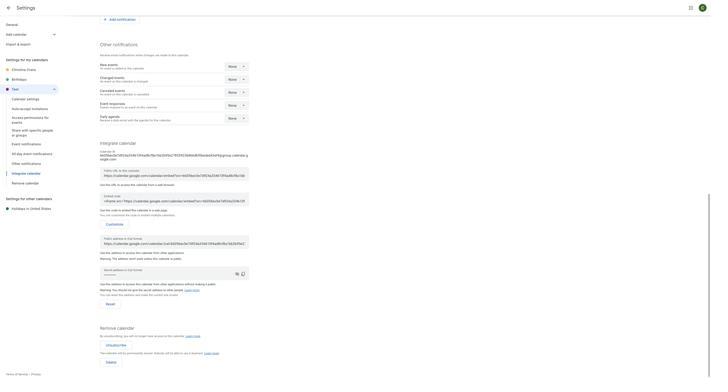 Task type: vqa. For each thing, say whether or not it's contained in the screenshot.


Task type: describe. For each thing, give the bounding box(es) containing it.
the inside "use this address to access this calendar from other applications. warning: the address won't work unless this calendar is public."
[[112, 258, 117, 261]]

event for event responses guests respond to an event on this calendar
[[100, 102, 108, 106]]

secret
[[143, 289, 151, 292]]

test
[[12, 87, 19, 91]]

accept
[[20, 107, 31, 111]]

to inside event responses guests respond to an event on this calendar
[[121, 106, 124, 109]]

notifications down all-day event notifications
[[21, 162, 41, 166]]

can for reset
[[106, 294, 110, 297]]

0 vertical spatial integrate calendar
[[100, 141, 136, 147]]

applications
[[168, 283, 184, 287]]

invitations
[[32, 107, 48, 111]]

remove calendar inside settings for my calendars tree
[[12, 182, 39, 186]]

all-
[[12, 152, 17, 156]]

event notifications
[[12, 142, 41, 146]]

integrate inside settings for my calendars tree
[[12, 172, 26, 176]]

event for new
[[104, 67, 111, 70]]

calendar for calendar id 66056ec0e7d924a334610f4ad8cf8a1bb2b95e278559236866dbf0beded43ef4@group.calendar.g oogle.com
[[100, 150, 112, 154]]

when
[[136, 54, 143, 57]]

settings
[[27, 97, 39, 101]]

it for use
[[189, 352, 191, 356]]

changed events an event on this calendar is changed
[[100, 76, 148, 83]]

url
[[111, 184, 117, 187]]

id
[[112, 150, 115, 154]]

current
[[154, 294, 163, 297]]

multiple
[[151, 214, 161, 217]]

not
[[127, 289, 132, 292]]

a for use this code to embed this calendar in a web page.
[[152, 209, 154, 212]]

import
[[6, 42, 16, 46]]

erased.
[[144, 352, 153, 356]]

access
[[12, 116, 23, 120]]

0 horizontal spatial code
[[111, 209, 118, 212]]

web for browser.
[[157, 184, 163, 187]]

1 horizontal spatial other notifications
[[100, 42, 138, 48]]

calendar inside new events an event is added to this calendar
[[133, 67, 144, 70]]

events for canceled events
[[115, 89, 125, 93]]

respond
[[110, 106, 121, 109]]

unsubscribing,
[[104, 335, 123, 338]]

customize
[[106, 223, 123, 227]]

for inside "daily agenda receive a daily email with the agenda for this calendar"
[[149, 119, 153, 122]]

settings for settings for my calendars
[[6, 58, 20, 62]]

permanently
[[127, 352, 143, 356]]

made
[[160, 54, 168, 57]]

without
[[185, 283, 194, 287]]

tree containing general
[[0, 20, 59, 49]]

notifications down event notifications
[[33, 152, 52, 156]]

customize
[[111, 214, 125, 217]]

notifications up all-day event notifications
[[21, 142, 41, 146]]

other up one at left bottom
[[160, 283, 167, 287]]

holidays in united states link
[[12, 204, 59, 214]]

changed
[[100, 76, 114, 80]]

0 vertical spatial learn more link
[[185, 289, 199, 292]]

use for use this address to access this calendar from other applications without making it public. warning: you should not give the secret address to other people. learn more
[[100, 283, 105, 287]]

a for use this url to access this calendar from a web browser.
[[155, 184, 157, 187]]

add notification
[[109, 17, 136, 22]]

notifications up new events an event is added to this calendar
[[119, 54, 135, 57]]

notification
[[117, 17, 136, 22]]

event responses guests respond to an event on this calendar
[[100, 102, 157, 109]]

from for applications
[[153, 283, 160, 287]]

this inside canceled events an event on this calendar is cancelled
[[116, 93, 121, 96]]

other inside "use this address to access this calendar from other applications. warning: the address won't work unless this calendar is public."
[[160, 252, 167, 255]]

longer
[[138, 335, 146, 338]]

public. inside use this address to access this calendar from other applications without making it public. warning: you should not give the secret address to other people. learn more
[[208, 283, 216, 287]]

terms of service – privacy
[[6, 373, 41, 377]]

making
[[195, 283, 205, 287]]

it for making
[[205, 283, 207, 287]]

settings for settings for other calendars
[[6, 197, 20, 201]]

public. inside "use this address to access this calendar from other applications. warning: the address won't work unless this calendar is public."
[[173, 258, 182, 261]]

united
[[30, 207, 40, 211]]

calendar id 66056ec0e7d924a334610f4ad8cf8a1bb2b95e278559236866dbf0beded43ef4@group.calendar.g oogle.com
[[100, 150, 248, 162]]

an for new events
[[100, 67, 104, 70]]

calendars for settings for my calendars
[[32, 58, 48, 62]]

can for customize
[[106, 214, 110, 217]]

1 vertical spatial embed
[[141, 214, 150, 217]]

0 vertical spatial embed
[[122, 209, 131, 212]]

overa
[[27, 68, 36, 72]]

people
[[42, 129, 53, 133]]

1 horizontal spatial integrate
[[100, 141, 118, 147]]

1 vertical spatial remove
[[100, 326, 116, 332]]

the inside use this address to access this calendar from other applications without making it public. warning: you should not give the secret address to other people. learn more
[[138, 289, 143, 292]]

of
[[15, 373, 18, 377]]

0 horizontal spatial agenda
[[108, 115, 120, 119]]

to inside new events an event is added to this calendar
[[124, 67, 127, 70]]

privacy link
[[31, 373, 41, 377]]

daily
[[113, 119, 119, 122]]

calendar inside canceled events an event on this calendar is cancelled
[[122, 93, 133, 96]]

holidays in united states tree item
[[0, 204, 59, 214]]

unless
[[144, 258, 152, 261]]

guests
[[100, 106, 109, 109]]

settings for other calendars
[[6, 197, 52, 201]]

event for event notifications
[[12, 142, 20, 146]]

1 vertical spatial or
[[138, 214, 140, 217]]

by unsubscribing, you will no longer have access to this calendar. learn more
[[100, 335, 200, 338]]

states
[[41, 207, 51, 211]]

birthdays
[[12, 78, 27, 82]]

reset
[[106, 302, 115, 307]]

reset button
[[100, 299, 121, 311]]

should
[[118, 289, 127, 292]]

other inside group
[[12, 162, 20, 166]]

1 horizontal spatial remove calendar
[[100, 326, 134, 332]]

event inside group
[[23, 152, 32, 156]]

other notifications inside settings for my calendars tree
[[12, 162, 41, 166]]

this inside "daily agenda receive a daily email with the agenda for this calendar"
[[154, 119, 159, 122]]

1 vertical spatial learn
[[186, 335, 193, 338]]

use this address to access this calendar from other applications. warning: the address won't work unless this calendar is public.
[[100, 252, 185, 261]]

changed
[[137, 80, 148, 83]]

events for new events
[[108, 63, 118, 67]]

is inside "use this address to access this calendar from other applications. warning: the address won't work unless this calendar is public."
[[171, 258, 173, 261]]

notifications up when
[[113, 42, 138, 48]]

0 horizontal spatial will
[[118, 352, 122, 356]]

use
[[183, 352, 188, 356]]

won't
[[129, 258, 136, 261]]

access permissions for events
[[12, 116, 49, 125]]

is inside canceled events an event on this calendar is cancelled
[[134, 93, 136, 96]]

0 vertical spatial email
[[111, 54, 118, 57]]

new events an event is added to this calendar
[[100, 63, 144, 70]]

share
[[12, 129, 21, 133]]

the down use this code to embed this calendar in a web page.
[[125, 214, 130, 217]]

1 horizontal spatial other
[[100, 42, 112, 48]]

add for add calendar
[[6, 33, 12, 37]]

birthdays link
[[12, 75, 59, 85]]

you can reset this address and make the current one invalid.
[[100, 294, 178, 297]]

changes
[[143, 54, 155, 57]]

events inside 'access permissions for events'
[[12, 121, 22, 125]]

use for use this address to access this calendar from other applications. warning: the address won't work unless this calendar is public.
[[100, 252, 105, 255]]

on for canceled
[[112, 93, 115, 96]]

from for applications.
[[153, 252, 160, 255]]

to inside "use this address to access this calendar from other applications. warning: the address won't work unless this calendar is public."
[[122, 252, 125, 255]]

auto-accept invitations
[[12, 107, 48, 111]]

you can customize the code or embed multiple calendars.
[[100, 214, 175, 217]]

this inside event responses guests respond to an event on this calendar
[[140, 106, 145, 109]]

other up invalid.
[[167, 289, 174, 292]]

or inside the share with specific people or groups
[[12, 134, 15, 137]]

permissions
[[24, 116, 43, 120]]

terms
[[6, 373, 14, 377]]

on inside event responses guests respond to an event on this calendar
[[136, 106, 140, 109]]

remove inside group
[[12, 182, 24, 186]]

export
[[20, 42, 30, 46]]

access for use this address to access this calendar from other applications without making it public. warning: you should not give the secret address to other people. learn more
[[126, 283, 135, 287]]

use this code to embed this calendar in a web page.
[[100, 209, 168, 212]]

learn inside use this address to access this calendar from other applications without making it public. warning: you should not give the secret address to other people. learn more
[[185, 289, 192, 292]]

work
[[137, 258, 143, 261]]

calendar inside event responses guests respond to an event on this calendar
[[146, 106, 157, 109]]

daily agenda receive a daily email with the agenda for this calendar
[[100, 115, 171, 122]]

day
[[17, 152, 22, 156]]

new
[[100, 63, 107, 67]]

terms of service link
[[6, 373, 28, 377]]

make
[[141, 294, 148, 297]]

people.
[[174, 289, 184, 292]]

other up holidays in united states
[[26, 197, 35, 201]]

add notification button
[[100, 14, 140, 25]]

and
[[135, 294, 140, 297]]

give
[[132, 289, 138, 292]]

an for changed events
[[100, 80, 104, 83]]

from for web
[[148, 184, 154, 187]]

1 horizontal spatial in
[[149, 209, 151, 212]]

a inside "daily agenda receive a daily email with the agenda for this calendar"
[[111, 119, 112, 122]]

calendar for calendar settings
[[12, 97, 26, 101]]

2 vertical spatial more
[[212, 352, 219, 356]]



Task type: locate. For each thing, give the bounding box(es) containing it.
integrate down day
[[12, 172, 26, 176]]

1 vertical spatial remove calendar
[[100, 326, 134, 332]]

1 horizontal spatial be
[[170, 352, 173, 356]]

event inside canceled events an event on this calendar is cancelled
[[104, 93, 111, 96]]

in inside tree item
[[26, 207, 29, 211]]

page.
[[161, 209, 168, 212]]

4 use from the top
[[100, 283, 105, 287]]

2 vertical spatial a
[[152, 209, 154, 212]]

are
[[155, 54, 159, 57]]

event up canceled
[[104, 80, 111, 83]]

0 vertical spatial event
[[100, 102, 108, 106]]

you
[[100, 214, 105, 217], [112, 289, 117, 292], [100, 294, 105, 297]]

0 horizontal spatial with
[[22, 129, 28, 133]]

1 horizontal spatial code
[[130, 214, 137, 217]]

learn more link for delete
[[204, 352, 219, 356]]

learn more link down without
[[185, 289, 199, 292]]

code down use this code to embed this calendar in a web page.
[[130, 214, 137, 217]]

have
[[147, 335, 153, 338]]

public.
[[173, 258, 182, 261], [208, 283, 216, 287]]

it right use
[[189, 352, 191, 356]]

learn more link for unsubscribe
[[186, 335, 200, 338]]

groups
[[16, 134, 27, 137]]

email up new events an event is added to this calendar
[[111, 54, 118, 57]]

None text field
[[104, 173, 245, 179], [104, 198, 245, 205], [104, 241, 245, 248], [104, 272, 245, 279], [104, 173, 245, 179], [104, 198, 245, 205], [104, 241, 245, 248], [104, 272, 245, 279]]

0 horizontal spatial or
[[12, 134, 15, 137]]

go back image
[[6, 5, 12, 11]]

learn up use
[[186, 335, 193, 338]]

events right new
[[108, 63, 118, 67]]

be left able
[[170, 352, 173, 356]]

1 horizontal spatial embed
[[141, 214, 150, 217]]

other
[[26, 197, 35, 201], [160, 252, 167, 255], [160, 283, 167, 287], [167, 289, 174, 292]]

an for canceled events
[[100, 93, 104, 96]]

added
[[115, 67, 123, 70]]

web up multiple
[[154, 209, 160, 212]]

calendars for settings for other calendars
[[36, 197, 52, 201]]

events down "changed events an event on this calendar is changed"
[[115, 89, 125, 93]]

the left won't
[[112, 258, 117, 261]]

event inside settings for my calendars tree
[[12, 142, 20, 146]]

event
[[104, 67, 111, 70], [104, 80, 111, 83], [104, 93, 111, 96], [129, 106, 136, 109], [23, 152, 32, 156]]

0 vertical spatial warning:
[[100, 258, 111, 261]]

settings for my calendars tree
[[0, 65, 59, 188]]

66056ec0e7d924a334610f4ad8cf8a1bb2b95e278559236866dbf0beded43ef4@group.calendar.g
[[100, 154, 248, 158]]

remove calendar up unsubscribing,
[[100, 326, 134, 332]]

is inside "changed events an event on this calendar is changed"
[[134, 80, 136, 83]]

christina overa tree item
[[0, 65, 59, 75]]

anymore.
[[191, 352, 203, 356]]

be
[[123, 352, 126, 356], [170, 352, 173, 356]]

1 an from the top
[[100, 67, 104, 70]]

–
[[29, 373, 31, 377]]

0 vertical spatial other
[[100, 42, 112, 48]]

calendar. up able
[[173, 335, 185, 338]]

holidays
[[12, 207, 25, 211]]

a left browser.
[[155, 184, 157, 187]]

address
[[111, 252, 122, 255], [118, 258, 128, 261], [111, 283, 122, 287], [152, 289, 163, 292], [124, 294, 134, 297]]

1 vertical spatial event
[[12, 142, 20, 146]]

with right daily
[[128, 119, 133, 122]]

settings
[[17, 5, 35, 11], [6, 58, 20, 62], [6, 197, 20, 201]]

other notifications up new events an event is added to this calendar
[[100, 42, 138, 48]]

more
[[193, 289, 199, 292], [194, 335, 200, 338], [212, 352, 219, 356]]

settings up christina
[[6, 58, 20, 62]]

warning: inside "use this address to access this calendar from other applications. warning: the address won't work unless this calendar is public."
[[100, 258, 111, 261]]

2 an from the top
[[100, 80, 104, 83]]

remove up settings for other calendars
[[12, 182, 24, 186]]

1 vertical spatial more
[[194, 335, 200, 338]]

0 vertical spatial integrate
[[100, 141, 118, 147]]

1 vertical spatial calendars
[[36, 197, 52, 201]]

0 vertical spatial the
[[112, 258, 117, 261]]

the down event responses guests respond to an event on this calendar
[[134, 119, 138, 122]]

1 vertical spatial from
[[153, 252, 160, 255]]

1 vertical spatial you
[[112, 289, 117, 292]]

web for page.
[[154, 209, 160, 212]]

from left applications.
[[153, 252, 160, 255]]

email inside "daily agenda receive a daily email with the agenda for this calendar"
[[120, 119, 127, 122]]

access for use this url to access this calendar from a web browser.
[[121, 184, 130, 187]]

will down unsubscribe
[[118, 352, 122, 356]]

tree
[[0, 20, 59, 49]]

1 horizontal spatial a
[[152, 209, 154, 212]]

auto-
[[12, 107, 20, 111]]

1 horizontal spatial agenda
[[139, 119, 149, 122]]

unsubscribe
[[106, 344, 126, 348]]

0 horizontal spatial email
[[111, 54, 118, 57]]

by
[[100, 335, 103, 338]]

events inside new events an event is added to this calendar
[[108, 63, 118, 67]]

it inside use this address to access this calendar from other applications without making it public. warning: you should not give the secret address to other people. learn more
[[205, 283, 207, 287]]

0 vertical spatial settings
[[17, 5, 35, 11]]

unsubscribe button
[[100, 340, 132, 352]]

remove up unsubscribing,
[[100, 326, 116, 332]]

remove calendar up settings for other calendars
[[12, 182, 39, 186]]

in
[[26, 207, 29, 211], [149, 209, 151, 212]]

canceled
[[100, 89, 114, 93]]

agenda down respond
[[108, 115, 120, 119]]

0 vertical spatial calendar.
[[177, 54, 189, 57]]

to
[[168, 54, 171, 57], [124, 67, 127, 70], [121, 106, 124, 109], [117, 184, 120, 187], [118, 209, 121, 212], [122, 252, 125, 255], [122, 283, 125, 287], [163, 289, 166, 292], [164, 335, 167, 338], [180, 352, 183, 356]]

more right 'anymore.'
[[212, 352, 219, 356]]

0 horizontal spatial add
[[6, 33, 12, 37]]

access for use this address to access this calendar from other applications. warning: the address won't work unless this calendar is public.
[[126, 252, 135, 255]]

remove
[[12, 182, 24, 186], [100, 326, 116, 332]]

you up reset at the bottom left of page
[[112, 289, 117, 292]]

2 vertical spatial you
[[100, 294, 105, 297]]

2 vertical spatial an
[[100, 93, 104, 96]]

1 horizontal spatial integrate calendar
[[100, 141, 136, 147]]

from up current
[[153, 283, 160, 287]]

other left applications.
[[160, 252, 167, 255]]

calendars up states
[[36, 197, 52, 201]]

settings heading
[[17, 5, 35, 11]]

other notifications down all-day event notifications
[[12, 162, 41, 166]]

1 vertical spatial can
[[106, 294, 110, 297]]

0 vertical spatial or
[[12, 134, 15, 137]]

service
[[18, 373, 28, 377]]

access right have
[[154, 335, 163, 338]]

1 vertical spatial with
[[22, 129, 28, 133]]

from inside use this address to access this calendar from other applications without making it public. warning: you should not give the secret address to other people. learn more
[[153, 283, 160, 287]]

0 horizontal spatial public.
[[173, 258, 182, 261]]

0 horizontal spatial event
[[12, 142, 20, 146]]

0 vertical spatial remove calendar
[[12, 182, 39, 186]]

add up import
[[6, 33, 12, 37]]

browser.
[[164, 184, 175, 187]]

0 vertical spatial receive
[[100, 54, 110, 57]]

0 vertical spatial learn
[[185, 289, 192, 292]]

1 warning: from the top
[[100, 258, 111, 261]]

public. down applications.
[[173, 258, 182, 261]]

from inside "use this address to access this calendar from other applications. warning: the address won't work unless this calendar is public."
[[153, 252, 160, 255]]

2 use from the top
[[100, 209, 105, 212]]

3 an from the top
[[100, 93, 104, 96]]

an inside canceled events an event on this calendar is cancelled
[[100, 93, 104, 96]]

with
[[128, 119, 133, 122], [22, 129, 28, 133]]

0 horizontal spatial the
[[100, 352, 105, 356]]

on up canceled
[[112, 80, 115, 83]]

you inside use this address to access this calendar from other applications without making it public. warning: you should not give the secret address to other people. learn more
[[112, 289, 117, 292]]

1 vertical spatial add
[[6, 33, 12, 37]]

1 vertical spatial other
[[12, 162, 20, 166]]

1 receive from the top
[[100, 54, 110, 57]]

events inside "changed events an event on this calendar is changed"
[[114, 76, 124, 80]]

the
[[112, 258, 117, 261], [100, 352, 105, 356]]

receive up new
[[100, 54, 110, 57]]

event right an
[[129, 106, 136, 109]]

event for canceled
[[104, 93, 111, 96]]

settings for my calendars
[[6, 58, 48, 62]]

2 vertical spatial settings
[[6, 197, 20, 201]]

is left changed
[[134, 80, 136, 83]]

0 vertical spatial it
[[205, 283, 207, 287]]

you for reset
[[100, 294, 105, 297]]

event up the responses
[[104, 93, 111, 96]]

receive
[[100, 54, 110, 57], [100, 119, 110, 122]]

1 vertical spatial warning:
[[100, 289, 111, 292]]

2 vertical spatial learn
[[204, 352, 212, 356]]

will left no
[[129, 335, 133, 338]]

0 vertical spatial with
[[128, 119, 133, 122]]

use inside "use this address to access this calendar from other applications. warning: the address won't work unless this calendar is public."
[[100, 252, 105, 255]]

privacy
[[31, 373, 41, 377]]

integrate
[[100, 141, 118, 147], [12, 172, 26, 176]]

0 horizontal spatial calendar
[[12, 97, 26, 101]]

can
[[106, 214, 110, 217], [106, 294, 110, 297]]

event
[[100, 102, 108, 106], [12, 142, 20, 146]]

other up new
[[100, 42, 112, 48]]

1 horizontal spatial event
[[100, 102, 108, 106]]

more inside use this address to access this calendar from other applications without making it public. warning: you should not give the secret address to other people. learn more
[[193, 289, 199, 292]]

access up "not"
[[126, 283, 135, 287]]

is left 'added'
[[112, 67, 114, 70]]

0 vertical spatial from
[[148, 184, 154, 187]]

daily
[[100, 115, 107, 119]]

delete button
[[100, 357, 122, 369]]

other
[[100, 42, 112, 48], [12, 162, 20, 166]]

on
[[112, 80, 115, 83], [112, 93, 115, 96], [136, 106, 140, 109]]

0 vertical spatial calendar
[[12, 97, 26, 101]]

can left reset at the bottom left of page
[[106, 294, 110, 297]]

group containing calendar settings
[[0, 94, 59, 188]]

calendar left id
[[100, 150, 112, 154]]

more down making
[[193, 289, 199, 292]]

cancelled
[[137, 93, 149, 96]]

email right daily
[[120, 119, 127, 122]]

the up the delete button
[[100, 352, 105, 356]]

calendar settings
[[12, 97, 39, 101]]

calendars
[[32, 58, 48, 62], [36, 197, 52, 201]]

an
[[125, 106, 128, 109]]

&
[[17, 42, 19, 46]]

test tree item
[[0, 85, 59, 94]]

1 horizontal spatial public.
[[208, 283, 216, 287]]

more up 'anymore.'
[[194, 335, 200, 338]]

receive left daily
[[100, 119, 110, 122]]

you left customize
[[100, 214, 105, 217]]

calendar inside settings for my calendars tree
[[12, 97, 26, 101]]

with inside "daily agenda receive a daily email with the agenda for this calendar"
[[128, 119, 133, 122]]

embed left multiple
[[141, 214, 150, 217]]

the inside "daily agenda receive a daily email with the agenda for this calendar"
[[134, 119, 138, 122]]

1 vertical spatial settings
[[6, 58, 20, 62]]

integrate calendar inside settings for my calendars tree
[[12, 172, 41, 176]]

1 be from the left
[[123, 352, 126, 356]]

on inside "changed events an event on this calendar is changed"
[[112, 80, 115, 83]]

for inside 'access permissions for events'
[[44, 116, 49, 120]]

2 vertical spatial learn more link
[[204, 352, 219, 356]]

able
[[174, 352, 179, 356]]

None field
[[225, 62, 249, 71], [225, 75, 249, 84], [225, 88, 249, 97], [225, 101, 249, 110], [225, 114, 249, 123], [225, 62, 249, 71], [225, 75, 249, 84], [225, 88, 249, 97], [225, 101, 249, 110], [225, 114, 249, 123]]

2 receive from the top
[[100, 119, 110, 122]]

1 horizontal spatial email
[[120, 119, 127, 122]]

specific
[[29, 129, 42, 133]]

calendar inside "changed events an event on this calendar is changed"
[[122, 80, 133, 83]]

event right day
[[23, 152, 32, 156]]

0 vertical spatial add
[[109, 17, 116, 22]]

event up all-
[[12, 142, 20, 146]]

add inside button
[[109, 17, 116, 22]]

an inside "changed events an event on this calendar is changed"
[[100, 80, 104, 83]]

2 can from the top
[[106, 294, 110, 297]]

canceled events an event on this calendar is cancelled
[[100, 89, 149, 96]]

delete
[[106, 361, 116, 365]]

can left customize
[[106, 214, 110, 217]]

0 vertical spatial more
[[193, 289, 199, 292]]

holidays in united states
[[12, 207, 51, 211]]

the up you can reset this address and make the current one invalid.
[[138, 289, 143, 292]]

1 vertical spatial web
[[154, 209, 160, 212]]

web
[[157, 184, 163, 187], [154, 209, 160, 212]]

or down share
[[12, 134, 15, 137]]

on inside canceled events an event on this calendar is cancelled
[[112, 93, 115, 96]]

1 vertical spatial integrate
[[12, 172, 26, 176]]

this
[[172, 54, 176, 57], [127, 67, 132, 70], [116, 80, 121, 83], [116, 93, 121, 96], [140, 106, 145, 109], [154, 119, 159, 122], [106, 184, 111, 187], [131, 184, 135, 187], [106, 209, 111, 212], [131, 209, 136, 212], [106, 252, 111, 255], [136, 252, 141, 255], [153, 258, 158, 261], [106, 283, 111, 287], [136, 283, 141, 287], [118, 294, 123, 297], [167, 335, 172, 338]]

1 vertical spatial it
[[189, 352, 191, 356]]

1 can from the top
[[106, 214, 110, 217]]

1 vertical spatial email
[[120, 119, 127, 122]]

import & export
[[6, 42, 30, 46]]

1 vertical spatial integrate calendar
[[12, 172, 41, 176]]

integrate calendar up id
[[100, 141, 136, 147]]

agenda down event responses guests respond to an event on this calendar
[[139, 119, 149, 122]]

other down all-
[[12, 162, 20, 166]]

with inside the share with specific people or groups
[[22, 129, 28, 133]]

an up 'guests'
[[100, 93, 104, 96]]

this inside "changed events an event on this calendar is changed"
[[116, 80, 121, 83]]

the calendar will be permanently erased. nobody will be able to use it anymore. learn more
[[100, 352, 219, 356]]

is inside new events an event is added to this calendar
[[112, 67, 114, 70]]

2 warning: from the top
[[100, 289, 111, 292]]

1 use from the top
[[100, 184, 105, 187]]

2 be from the left
[[170, 352, 173, 356]]

is
[[112, 67, 114, 70], [134, 80, 136, 83], [134, 93, 136, 96], [171, 258, 173, 261]]

an up the changed
[[100, 67, 104, 70]]

use for use this code to embed this calendar in a web page.
[[100, 209, 105, 212]]

event inside new events an event is added to this calendar
[[104, 67, 111, 70]]

an inside new events an event is added to this calendar
[[100, 67, 104, 70]]

a up multiple
[[152, 209, 154, 212]]

1 vertical spatial code
[[130, 214, 137, 217]]

from left browser.
[[148, 184, 154, 187]]

add left 'notification'
[[109, 17, 116, 22]]

you for customize
[[100, 214, 105, 217]]

calendar inside "daily agenda receive a daily email with the agenda for this calendar"
[[159, 119, 171, 122]]

1 vertical spatial calendar.
[[173, 335, 185, 338]]

email
[[111, 54, 118, 57], [120, 119, 127, 122]]

event up the changed
[[104, 67, 111, 70]]

learn right 'anymore.'
[[204, 352, 212, 356]]

a left daily
[[111, 119, 112, 122]]

1 horizontal spatial or
[[138, 214, 140, 217]]

events down access
[[12, 121, 22, 125]]

nobody
[[154, 352, 164, 356]]

no
[[134, 335, 137, 338]]

christina overa
[[12, 68, 36, 72]]

or down use this code to embed this calendar in a web page.
[[138, 214, 140, 217]]

0 horizontal spatial remove calendar
[[12, 182, 39, 186]]

use for use this url to access this calendar from a web browser.
[[100, 184, 105, 187]]

event inside "changed events an event on this calendar is changed"
[[104, 80, 111, 83]]

0 vertical spatial a
[[111, 119, 112, 122]]

2 horizontal spatial will
[[165, 352, 169, 356]]

web left browser.
[[157, 184, 163, 187]]

1 horizontal spatial the
[[112, 258, 117, 261]]

calendars.
[[162, 214, 175, 217]]

0 vertical spatial other notifications
[[100, 42, 138, 48]]

be left permanently
[[123, 352, 126, 356]]

0 horizontal spatial integrate
[[12, 172, 26, 176]]

birthdays tree item
[[0, 75, 59, 85]]

group
[[0, 94, 59, 188]]

events for changed events
[[114, 76, 124, 80]]

1 horizontal spatial calendar
[[100, 150, 112, 154]]

this inside new events an event is added to this calendar
[[127, 67, 132, 70]]

event inside event responses guests respond to an event on this calendar
[[129, 106, 136, 109]]

receive inside "daily agenda receive a daily email with the agenda for this calendar"
[[100, 119, 110, 122]]

event inside event responses guests respond to an event on this calendar
[[100, 102, 108, 106]]

will right nobody
[[165, 352, 169, 356]]

1 vertical spatial calendar
[[100, 150, 112, 154]]

calendar inside calendar id 66056ec0e7d924a334610f4ad8cf8a1bb2b95e278559236866dbf0beded43ef4@group.calendar.g oogle.com
[[100, 150, 112, 154]]

settings right 'go back' icon
[[17, 5, 35, 11]]

the down secret
[[149, 294, 153, 297]]

access inside "use this address to access this calendar from other applications. warning: the address won't work unless this calendar is public."
[[126, 252, 135, 255]]

integrate calendar down all-day event notifications
[[12, 172, 41, 176]]

you left reset at the bottom left of page
[[100, 294, 105, 297]]

remove calendar
[[12, 182, 39, 186], [100, 326, 134, 332]]

an up canceled
[[100, 80, 104, 83]]

1 horizontal spatial will
[[129, 335, 133, 338]]

3 use from the top
[[100, 252, 105, 255]]

event left respond
[[100, 102, 108, 106]]

learn more link
[[185, 289, 199, 292], [186, 335, 200, 338], [204, 352, 219, 356]]

on for changed
[[112, 80, 115, 83]]

on up the responses
[[112, 93, 115, 96]]

warning: inside use this address to access this calendar from other applications without making it public. warning: you should not give the secret address to other people. learn more
[[100, 289, 111, 292]]

0 vertical spatial you
[[100, 214, 105, 217]]

add for add notification
[[109, 17, 116, 22]]

events inside canceled events an event on this calendar is cancelled
[[115, 89, 125, 93]]

or
[[12, 134, 15, 137], [138, 214, 140, 217]]

settings up holidays
[[6, 197, 20, 201]]

1 horizontal spatial with
[[128, 119, 133, 122]]

0 horizontal spatial other notifications
[[12, 162, 41, 166]]

public. right making
[[208, 283, 216, 287]]

0 horizontal spatial integrate calendar
[[12, 172, 41, 176]]

1 vertical spatial learn more link
[[186, 335, 200, 338]]

settings for settings
[[17, 5, 35, 11]]

it right making
[[205, 283, 207, 287]]

general
[[6, 23, 18, 27]]

invalid.
[[169, 294, 178, 297]]

calendar inside use this address to access this calendar from other applications without making it public. warning: you should not give the secret address to other people. learn more
[[141, 283, 153, 287]]

access up won't
[[126, 252, 135, 255]]

calendar up auto-
[[12, 97, 26, 101]]

0 horizontal spatial remove
[[12, 182, 24, 186]]

for
[[20, 58, 25, 62], [44, 116, 49, 120], [149, 119, 153, 122], [20, 197, 25, 201]]

is down applications.
[[171, 258, 173, 261]]

learn
[[185, 289, 192, 292], [186, 335, 193, 338], [204, 352, 212, 356]]

0 horizontal spatial a
[[111, 119, 112, 122]]

learn more link right 'anymore.'
[[204, 352, 219, 356]]

0 horizontal spatial be
[[123, 352, 126, 356]]

access right url
[[121, 184, 130, 187]]

event for changed
[[104, 80, 111, 83]]

christina
[[12, 68, 26, 72]]

is left cancelled
[[134, 93, 136, 96]]

0 horizontal spatial embed
[[122, 209, 131, 212]]

learn more link up 'anymore.'
[[186, 335, 200, 338]]

2 horizontal spatial a
[[155, 184, 157, 187]]

use inside use this address to access this calendar from other applications without making it public. warning: you should not give the secret address to other people. learn more
[[100, 283, 105, 287]]

0 vertical spatial on
[[112, 80, 115, 83]]

1 vertical spatial the
[[100, 352, 105, 356]]

0 vertical spatial code
[[111, 209, 118, 212]]

access inside use this address to access this calendar from other applications without making it public. warning: you should not give the secret address to other people. learn more
[[126, 283, 135, 287]]

it
[[205, 283, 207, 287], [189, 352, 191, 356]]

1 horizontal spatial add
[[109, 17, 116, 22]]

integrate up id
[[100, 141, 118, 147]]

responses
[[109, 102, 125, 106]]

in up multiple
[[149, 209, 151, 212]]

1 horizontal spatial remove
[[100, 326, 116, 332]]

1 vertical spatial an
[[100, 80, 104, 83]]

0 vertical spatial calendars
[[32, 58, 48, 62]]

1 vertical spatial receive
[[100, 119, 110, 122]]

in left the united
[[26, 207, 29, 211]]

0 vertical spatial web
[[157, 184, 163, 187]]

use this address to access this calendar from other applications without making it public. warning: you should not give the secret address to other people. learn more
[[100, 283, 216, 292]]



